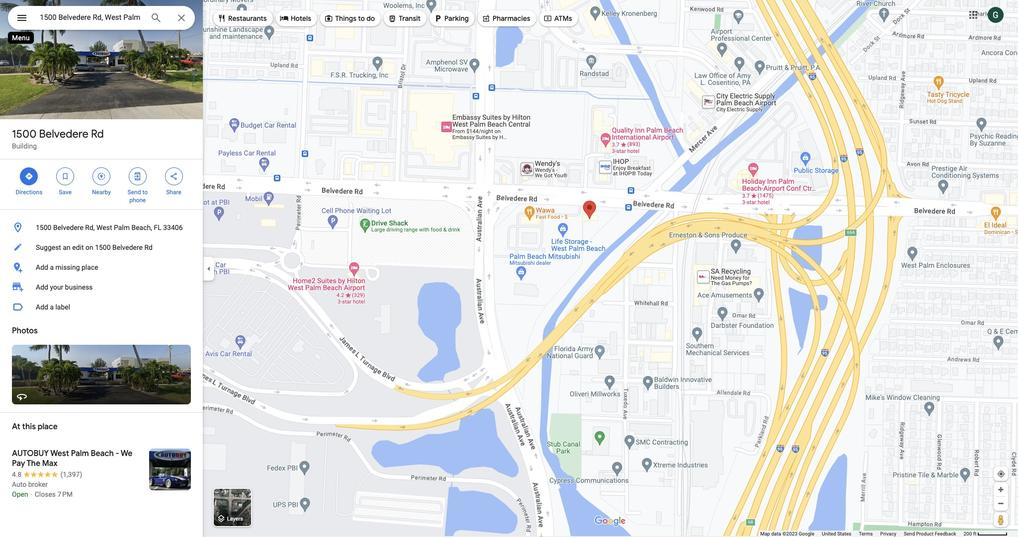 Task type: vqa. For each thing, say whether or not it's contained in the screenshot.


Task type: describe. For each thing, give the bounding box(es) containing it.
1500 belvedere rd, west palm beach, fl 33406
[[36, 224, 183, 232]]

the
[[27, 459, 40, 469]]


[[169, 171, 178, 182]]

add a missing place button
[[0, 258, 203, 277]]

terms
[[859, 531, 873, 537]]

200
[[964, 531, 972, 537]]

business
[[65, 283, 93, 291]]

rd inside "button"
[[144, 244, 153, 252]]

 restaurants
[[217, 13, 267, 24]]

building
[[12, 142, 37, 150]]


[[324, 13, 333, 24]]

autobuy
[[12, 449, 49, 459]]

rd,
[[85, 224, 95, 232]]

suggest
[[36, 244, 61, 252]]

privacy button
[[880, 531, 896, 537]]


[[280, 13, 289, 24]]

atms
[[554, 14, 572, 23]]

zoom out image
[[997, 500, 1005, 508]]

1500 Belvedere Rd, West Palm Beach, FL 33406 field
[[8, 6, 195, 30]]

layers
[[227, 516, 243, 523]]

nearby
[[92, 189, 111, 196]]

a for missing
[[50, 263, 54, 271]]

belvedere inside suggest an edit on 1500 belvedere rd "button"
[[112, 244, 143, 252]]

ft
[[973, 531, 977, 537]]

send product feedback button
[[904, 531, 956, 537]]

to inside  things to do
[[358, 14, 365, 23]]

4.8
[[12, 471, 22, 479]]

send for send product feedback
[[904, 531, 915, 537]]

share
[[166, 189, 181, 196]]


[[133, 171, 142, 182]]

google
[[799, 531, 814, 537]]

closes
[[35, 491, 56, 499]]

your
[[50, 283, 63, 291]]

a for label
[[50, 303, 54, 311]]

suggest an edit on 1500 belvedere rd button
[[0, 238, 203, 258]]

none field inside 1500 belvedere rd, west palm beach, fl 33406 "field"
[[40, 11, 142, 23]]

at
[[12, 422, 20, 432]]

 search field
[[8, 6, 195, 32]]

add for add a missing place
[[36, 263, 48, 271]]

on
[[85, 244, 93, 252]]

1500 inside "button"
[[95, 244, 111, 252]]

show street view coverage image
[[994, 513, 1008, 527]]

map
[[760, 531, 770, 537]]


[[25, 171, 34, 182]]

missing
[[55, 263, 80, 271]]

 button
[[8, 6, 36, 32]]

west inside button
[[96, 224, 112, 232]]

feedback
[[935, 531, 956, 537]]

beach,
[[131, 224, 152, 232]]

add for add a label
[[36, 303, 48, 311]]

suggest an edit on 1500 belvedere rd
[[36, 244, 153, 252]]


[[482, 13, 491, 24]]

show your location image
[[997, 470, 1006, 479]]

200 ft
[[964, 531, 977, 537]]

map data ©2023 google
[[760, 531, 814, 537]]

actions for 1500 belvedere rd region
[[0, 160, 203, 209]]

hotels
[[291, 14, 311, 23]]

auto
[[12, 481, 26, 489]]

4.8 stars 1,397 reviews image
[[12, 470, 82, 480]]

palm inside button
[[114, 224, 130, 232]]

 pharmacies
[[482, 13, 530, 24]]

7 pm
[[57, 491, 73, 499]]

photos
[[12, 326, 38, 336]]

restaurants
[[228, 14, 267, 23]]

united
[[822, 531, 836, 537]]

an
[[63, 244, 70, 252]]

add a label
[[36, 303, 70, 311]]

open
[[12, 491, 28, 499]]

terms button
[[859, 531, 873, 537]]

privacy
[[880, 531, 896, 537]]

belvedere for rd,
[[53, 224, 83, 232]]

label
[[55, 303, 70, 311]]



Task type: locate. For each thing, give the bounding box(es) containing it.
save
[[59, 189, 72, 196]]

collapse side panel image
[[203, 263, 214, 274]]


[[16, 11, 28, 25]]

1500
[[12, 127, 36, 141], [36, 224, 51, 232], [95, 244, 111, 252]]

palm left beach,
[[114, 224, 130, 232]]

footer
[[760, 531, 964, 537]]

at this place
[[12, 422, 58, 432]]

2 a from the top
[[50, 303, 54, 311]]

1 vertical spatial add
[[36, 283, 48, 291]]

⋅
[[30, 491, 33, 499]]

pharmacies
[[493, 14, 530, 23]]

 things to do
[[324, 13, 375, 24]]

0 horizontal spatial rd
[[91, 127, 104, 141]]

3 add from the top
[[36, 303, 48, 311]]

palm
[[114, 224, 130, 232], [71, 449, 89, 459]]

1500 belvedere rd building
[[12, 127, 104, 150]]

33406
[[163, 224, 183, 232]]

add left your
[[36, 283, 48, 291]]

0 horizontal spatial palm
[[71, 449, 89, 459]]

rd inside 1500 belvedere rd building
[[91, 127, 104, 141]]

belvedere down beach,
[[112, 244, 143, 252]]

2 add from the top
[[36, 283, 48, 291]]

transit
[[399, 14, 421, 23]]

1 vertical spatial to
[[142, 189, 148, 196]]

palm inside autobuy west palm beach - we pay the max
[[71, 449, 89, 459]]

1500 belvedere rd main content
[[0, 0, 203, 537]]

united states button
[[822, 531, 851, 537]]

west inside autobuy west palm beach - we pay the max
[[50, 449, 69, 459]]

palm left beach
[[71, 449, 89, 459]]

rd
[[91, 127, 104, 141], [144, 244, 153, 252]]

we
[[121, 449, 133, 459]]

add left label
[[36, 303, 48, 311]]

send to phone
[[128, 189, 148, 204]]

0 vertical spatial belvedere
[[39, 127, 88, 141]]

states
[[837, 531, 851, 537]]

1 horizontal spatial send
[[904, 531, 915, 537]]

add down "suggest"
[[36, 263, 48, 271]]

 transit
[[388, 13, 421, 24]]

0 vertical spatial a
[[50, 263, 54, 271]]

1 horizontal spatial place
[[82, 263, 98, 271]]

0 vertical spatial palm
[[114, 224, 130, 232]]

fl
[[154, 224, 161, 232]]

send inside the send to phone
[[128, 189, 141, 196]]

google maps element
[[0, 0, 1018, 537]]

west
[[96, 224, 112, 232], [50, 449, 69, 459]]

1 vertical spatial send
[[904, 531, 915, 537]]

0 horizontal spatial place
[[38, 422, 58, 432]]

1500 up "suggest"
[[36, 224, 51, 232]]

0 vertical spatial 1500
[[12, 127, 36, 141]]

1 vertical spatial palm
[[71, 449, 89, 459]]

send left product
[[904, 531, 915, 537]]

1500 belvedere rd, west palm beach, fl 33406 button
[[0, 218, 203, 238]]

place
[[82, 263, 98, 271], [38, 422, 58, 432]]

1 horizontal spatial rd
[[144, 244, 153, 252]]

©2023
[[782, 531, 798, 537]]

1 add from the top
[[36, 263, 48, 271]]

1 horizontal spatial to
[[358, 14, 365, 23]]

1500 inside button
[[36, 224, 51, 232]]


[[217, 13, 226, 24]]

send for send to phone
[[128, 189, 141, 196]]

autobuy west palm beach - we pay the max
[[12, 449, 133, 469]]

add your business link
[[0, 277, 203, 297]]

1 vertical spatial west
[[50, 449, 69, 459]]

add
[[36, 263, 48, 271], [36, 283, 48, 291], [36, 303, 48, 311]]

place inside button
[[82, 263, 98, 271]]

do
[[367, 14, 375, 23]]

directions
[[16, 189, 42, 196]]

0 vertical spatial rd
[[91, 127, 104, 141]]

to inside the send to phone
[[142, 189, 148, 196]]

this
[[22, 422, 36, 432]]

1 vertical spatial belvedere
[[53, 224, 83, 232]]

send inside "button"
[[904, 531, 915, 537]]

belvedere for rd
[[39, 127, 88, 141]]

 hotels
[[280, 13, 311, 24]]

add for add your business
[[36, 283, 48, 291]]

0 horizontal spatial west
[[50, 449, 69, 459]]

rd down beach,
[[144, 244, 153, 252]]

a inside add a label "button"
[[50, 303, 54, 311]]

0 vertical spatial to
[[358, 14, 365, 23]]

0 vertical spatial send
[[128, 189, 141, 196]]

parking
[[444, 14, 469, 23]]

place down on
[[82, 263, 98, 271]]

place right this on the bottom of page
[[38, 422, 58, 432]]

(1,397)
[[60, 471, 82, 479]]

 parking
[[434, 13, 469, 24]]

0 vertical spatial place
[[82, 263, 98, 271]]

united states
[[822, 531, 851, 537]]

-
[[116, 449, 119, 459]]

things
[[335, 14, 356, 23]]

beach
[[91, 449, 114, 459]]

a left label
[[50, 303, 54, 311]]

pay
[[12, 459, 25, 469]]

add inside 'link'
[[36, 283, 48, 291]]

1 a from the top
[[50, 263, 54, 271]]

to
[[358, 14, 365, 23], [142, 189, 148, 196]]

0 horizontal spatial send
[[128, 189, 141, 196]]

2 vertical spatial add
[[36, 303, 48, 311]]

belvedere up 'an'
[[53, 224, 83, 232]]

add inside button
[[36, 263, 48, 271]]

send up phone
[[128, 189, 141, 196]]

rd up 
[[91, 127, 104, 141]]

 atms
[[543, 13, 572, 24]]

1500 right on
[[95, 244, 111, 252]]

add a label button
[[0, 297, 203, 317]]

data
[[771, 531, 781, 537]]

edit
[[72, 244, 84, 252]]


[[388, 13, 397, 24]]


[[97, 171, 106, 182]]

1500 inside 1500 belvedere rd building
[[12, 127, 36, 141]]

1 vertical spatial rd
[[144, 244, 153, 252]]

1 horizontal spatial palm
[[114, 224, 130, 232]]

phone
[[129, 197, 146, 204]]

footer inside google maps element
[[760, 531, 964, 537]]

a inside add a missing place button
[[50, 263, 54, 271]]

send
[[128, 189, 141, 196], [904, 531, 915, 537]]

footer containing map data ©2023 google
[[760, 531, 964, 537]]

max
[[42, 459, 57, 469]]

auto broker open ⋅ closes 7 pm
[[12, 481, 73, 499]]

belvedere inside 1500 belvedere rd building
[[39, 127, 88, 141]]

1500 up building
[[12, 127, 36, 141]]

1500 for rd,
[[36, 224, 51, 232]]

send product feedback
[[904, 531, 956, 537]]

to up phone
[[142, 189, 148, 196]]

belvedere inside 1500 belvedere rd, west palm beach, fl 33406 button
[[53, 224, 83, 232]]

google account: greg robinson  
(robinsongreg175@gmail.com) image
[[988, 7, 1004, 23]]

belvedere
[[39, 127, 88, 141], [53, 224, 83, 232], [112, 244, 143, 252]]

zoom in image
[[997, 486, 1005, 494]]


[[434, 13, 443, 24]]

west right 'rd,'
[[96, 224, 112, 232]]

1 horizontal spatial west
[[96, 224, 112, 232]]

1 vertical spatial place
[[38, 422, 58, 432]]

to left do
[[358, 14, 365, 23]]

product
[[916, 531, 934, 537]]

1500 for rd
[[12, 127, 36, 141]]

add inside "button"
[[36, 303, 48, 311]]

west up (1,397)
[[50, 449, 69, 459]]

200 ft button
[[964, 531, 1008, 537]]


[[543, 13, 552, 24]]

add your business
[[36, 283, 93, 291]]


[[61, 171, 70, 182]]

0 vertical spatial add
[[36, 263, 48, 271]]

a left missing
[[50, 263, 54, 271]]

1 vertical spatial a
[[50, 303, 54, 311]]

None field
[[40, 11, 142, 23]]

2 vertical spatial 1500
[[95, 244, 111, 252]]

belvedere up the 
[[39, 127, 88, 141]]

2 vertical spatial belvedere
[[112, 244, 143, 252]]

broker
[[28, 481, 48, 489]]

0 vertical spatial west
[[96, 224, 112, 232]]

1 vertical spatial 1500
[[36, 224, 51, 232]]

add a missing place
[[36, 263, 98, 271]]

0 horizontal spatial to
[[142, 189, 148, 196]]

a
[[50, 263, 54, 271], [50, 303, 54, 311]]



